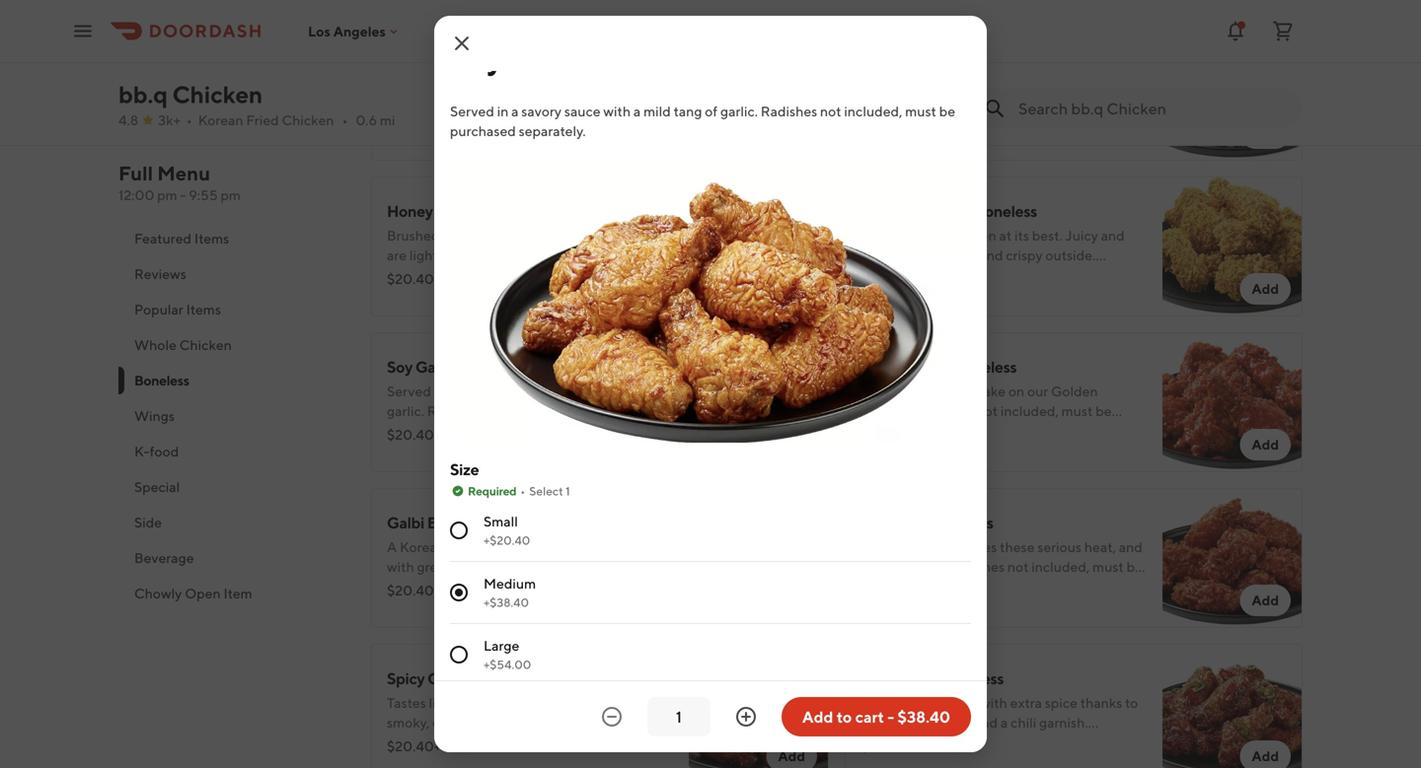 Task type: locate. For each thing, give the bounding box(es) containing it.
• left select
[[520, 485, 525, 498]]

a
[[923, 72, 931, 88], [511, 103, 519, 119], [634, 103, 641, 119], [473, 228, 480, 244], [448, 383, 456, 400], [570, 383, 578, 400], [527, 559, 534, 575], [861, 715, 868, 731], [1001, 715, 1008, 731]]

garlic inside soy garlic boneless served in a savory sauce with a mild tang of garlic.  radishes not included, must be purchased separately.
[[415, 358, 457, 377]]

gangjeong
[[861, 670, 938, 688]]

garnish. down spice
[[1039, 715, 1088, 731]]

1 horizontal spatial light
[[948, 247, 977, 264]]

chicken inside whole chicken button
[[179, 337, 232, 353]]

golden original boneless image
[[1163, 177, 1303, 317]]

2 vertical spatial golden
[[1051, 383, 1098, 400]]

1 horizontal spatial pm
[[221, 187, 241, 203]]

boneless inside "half & half boneless half golden original + half secret sauce or half hot spicy.  radishes not included, must be purchased separately."
[[463, 46, 526, 65]]

0 vertical spatial garlic
[[509, 39, 594, 76]]

golden inside "half & half boneless half golden original + half secret sauce or half hot spicy.  radishes not included, must be purchased separately."
[[416, 72, 463, 88]]

1 vertical spatial secret
[[861, 358, 906, 377]]

1 horizontal spatial sweet
[[1025, 72, 1062, 88]]

los angeles button
[[308, 23, 402, 39]]

korean inside golden original boneless korean fried chicken at its best. juicy and tender inside, light and crispy outside. radishes not included, must be purchased separately.
[[861, 228, 906, 244]]

soy- up heavy
[[526, 228, 553, 244]]

1 vertical spatial golden
[[861, 202, 913, 221]]

- inside full menu 12:00 pm - 9:55 pm
[[180, 187, 186, 203]]

and inside honey garlic boneless brushed with a sweet, soy-based sauce, these are light on heat and heavy on flavor. radishes not included, must be purchased separately.
[[491, 247, 514, 264]]

golden down &
[[416, 72, 463, 88]]

None radio
[[450, 522, 468, 540]]

tang inside served in a savory sauce with a mild tang of garlic.  radishes not included, must be purchased separately.
[[674, 103, 702, 119]]

korean up tender
[[861, 228, 906, 244]]

original up inside, at the right top of the page
[[915, 202, 972, 221]]

served inside soy garlic boneless served in a savory sauce with a mild tang of garlic.  radishes not included, must be purchased separately.
[[387, 383, 431, 400]]

a left red
[[861, 539, 871, 556]]

hot spicy boneless a red chili sauce gives these serious heat, and serious flavor.  radishes not included, must be purchased separately.
[[861, 514, 1143, 595]]

savory down +
[[521, 103, 562, 119]]

mild inside served in a savory sauce with a mild tang of garlic.  radishes not included, must be purchased separately.
[[644, 103, 671, 119]]

chicken
[[172, 80, 263, 109], [282, 112, 334, 128], [944, 228, 997, 244], [179, 337, 232, 353]]

1 vertical spatial galbi
[[428, 670, 465, 688]]

increase quantity by 1 image
[[734, 706, 758, 729]]

0 horizontal spatial flavor.
[[576, 247, 614, 264]]

required
[[468, 485, 516, 498]]

0 vertical spatial serious
[[1038, 539, 1082, 556]]

pm right '9:55'
[[221, 187, 241, 203]]

size
[[450, 460, 479, 479]]

1 vertical spatial based
[[901, 695, 938, 712]]

+
[[519, 72, 526, 88]]

side
[[134, 515, 162, 531]]

of
[[1009, 72, 1022, 88], [705, 103, 718, 119], [642, 383, 655, 400]]

must inside galbi boneless a korean classic. sweet, savory and smoky with green onions and a sesame seed garnish. radishes not included, must be purchased separately.
[[531, 579, 563, 595]]

dusted
[[861, 72, 906, 88]]

1 horizontal spatial chili
[[1011, 715, 1037, 731]]

included, inside spicy galbi boneless tastes like regular galbi, but with an extra smoky, extra spicy finish.  radishes not included, must be purchased separately.
[[387, 735, 445, 751]]

0 vertical spatial garnish.
[[619, 559, 668, 575]]

radishes down gives
[[948, 559, 1005, 575]]

serious left heat,
[[1038, 539, 1082, 556]]

1 horizontal spatial flavor.
[[908, 559, 945, 575]]

separately. inside soy garlic boneless served in a savory sauce with a mild tang of garlic.  radishes not included, must be purchased separately.
[[456, 423, 523, 439]]

boneless inside dialog
[[600, 39, 729, 76]]

0 vertical spatial spicy
[[890, 514, 928, 533]]

not inside the 'secret sauce boneless a sweet and tangy take on our golden original.  radishes not included, must be purchased separately.'
[[977, 403, 998, 419]]

these
[[636, 228, 671, 244], [1000, 539, 1035, 556]]

• right 3k+
[[186, 112, 192, 128]]

included, down soy garlic boneless
[[565, 91, 623, 108]]

soy for soy garlic boneless served in a savory sauce with a mild tang of garlic.  radishes not included, must be purchased separately.
[[387, 358, 413, 377]]

soy garlic boneless served in a savory sauce with a mild tang of garlic.  radishes not included, must be purchased separately.
[[387, 358, 655, 439]]

- left '9:55'
[[180, 187, 186, 203]]

1 horizontal spatial original
[[915, 202, 972, 221]]

4.8
[[118, 112, 138, 128]]

fried down bb.q chicken
[[246, 112, 279, 128]]

brushed
[[387, 228, 440, 244]]

1 horizontal spatial of
[[705, 103, 718, 119]]

original left +
[[466, 72, 516, 88]]

items up whole chicken
[[186, 302, 221, 318]]

add for secret sauce boneless
[[1252, 437, 1279, 453]]

add for gangjeong boneless
[[1252, 749, 1279, 765]]

must inside soy garlic boneless served in a savory sauce with a mild tang of garlic.  radishes not included, must be purchased separately.
[[572, 403, 603, 419]]

a left classic.
[[387, 539, 397, 556]]

k-food button
[[118, 434, 347, 470]]

tender
[[861, 247, 902, 264]]

add for golden original boneless
[[1252, 281, 1279, 297]]

be inside honey garlic boneless brushed with a sweet, soy-based sauce, these are light on heat and heavy on flavor. radishes not included, must be purchased separately.
[[565, 267, 582, 283]]

0 vertical spatial soy-
[[526, 228, 553, 244]]

bb.q chicken
[[118, 80, 263, 109]]

1 light from the left
[[410, 247, 438, 264]]

an
[[596, 695, 611, 712]]

1 horizontal spatial mild
[[644, 103, 671, 119]]

purchased inside the 'secret sauce boneless a sweet and tangy take on our golden original.  radishes not included, must be purchased separately.'
[[861, 423, 927, 439]]

0 vertical spatial -
[[180, 187, 186, 203]]

sweet up original.
[[874, 383, 911, 400]]

1 vertical spatial garlic
[[436, 202, 477, 221]]

radishes down medley
[[984, 91, 1041, 108]]

0 horizontal spatial mild
[[580, 383, 608, 400]]

sauce left or
[[601, 72, 640, 88]]

0 vertical spatial fried
[[246, 112, 279, 128]]

served in a savory sauce with a mild tang of garlic.  radishes not included, must be purchased separately.
[[450, 103, 956, 139]]

-
[[180, 187, 186, 203], [888, 708, 894, 727]]

savory for soy garlic boneless
[[458, 383, 499, 400]]

sauce,
[[594, 228, 633, 244]]

purchased
[[406, 111, 472, 127], [914, 111, 980, 127], [450, 123, 516, 139], [584, 267, 650, 283], [1058, 267, 1124, 283], [387, 423, 453, 439], [861, 423, 927, 439], [584, 579, 650, 595], [861, 579, 927, 595], [501, 735, 567, 751], [1058, 735, 1124, 751]]

extra right the an
[[614, 695, 646, 712]]

0 horizontal spatial these
[[636, 228, 671, 244]]

radishes left grab
[[761, 103, 818, 119]]

1 vertical spatial garlic.
[[387, 403, 424, 419]]

1 horizontal spatial galbi
[[428, 670, 465, 688]]

2 vertical spatial of
[[642, 383, 655, 400]]

radishes
[[482, 91, 538, 108], [984, 91, 1041, 108], [761, 103, 818, 119], [387, 267, 444, 283], [861, 267, 917, 283], [427, 403, 484, 419], [917, 403, 974, 419], [948, 559, 1005, 575], [387, 579, 444, 595], [542, 715, 598, 731], [861, 735, 917, 751]]

chowly open item
[[134, 586, 252, 602]]

1 vertical spatial mild
[[580, 383, 608, 400]]

1 vertical spatial sauce
[[909, 358, 951, 377]]

add for honey garlic boneless
[[778, 281, 805, 297]]

galbi inside spicy galbi boneless tastes like regular galbi, but with an extra smoky, extra spicy finish.  radishes not included, must be purchased separately.
[[428, 670, 465, 688]]

a inside galbi boneless a korean classic. sweet, savory and smoky with green onions and a sesame seed garnish. radishes not included, must be purchased separately.
[[387, 539, 397, 556]]

radishes inside honey garlic boneless brushed with a sweet, soy-based sauce, these are light on heat and heavy on flavor. radishes not included, must be purchased separately.
[[387, 267, 444, 283]]

spicy up red
[[890, 514, 928, 533]]

0 horizontal spatial fried
[[246, 112, 279, 128]]

garlic for soy garlic boneless
[[509, 39, 594, 76]]

1 vertical spatial served
[[387, 383, 431, 400]]

items up reviews "button"
[[194, 230, 229, 247]]

0 horizontal spatial serious
[[861, 559, 905, 575]]

korean
[[198, 112, 243, 128], [861, 228, 906, 244], [400, 539, 445, 556]]

savory for galbi boneless
[[540, 539, 580, 556]]

Item Search search field
[[1019, 98, 1287, 119]]

0 horizontal spatial korean
[[198, 112, 243, 128]]

close soy garlic boneless image
[[450, 32, 474, 55]]

korean up green
[[400, 539, 445, 556]]

chili
[[897, 539, 923, 556], [1011, 715, 1037, 731]]

on right heavy
[[557, 247, 573, 264]]

not inside galbi boneless a korean classic. sweet, savory and smoky with green onions and a sesame seed garnish. radishes not included, must be purchased separately.
[[446, 579, 468, 595]]

$20.40+ for soy
[[387, 427, 441, 443]]

savory inside served in a savory sauce with a mild tang of garlic.  radishes not included, must be purchased separately.
[[521, 103, 562, 119]]

2 horizontal spatial in
[[909, 72, 921, 88]]

like
[[429, 695, 451, 712]]

spicy.
[[442, 91, 479, 108]]

purchased inside golden original boneless korean fried chicken at its best. juicy and tender inside, light and crispy outside. radishes not included, must be purchased separately.
[[1058, 267, 1124, 283]]

reviews button
[[118, 257, 347, 292]]

soy garlic boneless dialog
[[434, 16, 987, 769]]

garnish.
[[619, 559, 668, 575], [1039, 715, 1088, 731]]

0 horizontal spatial -
[[180, 187, 186, 203]]

0 vertical spatial galbi
[[387, 514, 424, 533]]

featured items
[[134, 230, 229, 247]]

flavor. inside hot spicy boneless a red chili sauce gives these serious heat, and serious flavor.  radishes not included, must be purchased separately.
[[908, 559, 945, 575]]

honey garlic boneless brushed with a sweet, soy-based sauce, these are light on heat and heavy on flavor. radishes not included, must be purchased separately.
[[387, 202, 671, 303]]

medium +$38.40
[[484, 576, 536, 610]]

radishes inside golden original boneless korean fried chicken at its best. juicy and tender inside, light and crispy outside. radishes not included, must be purchased separately.
[[861, 267, 917, 283]]

separately. inside 'cheesling boneless dusted in a rich medley of sweet cheeses. grab extra napkins.  radishes not included, must be purchased separately.'
[[982, 111, 1049, 127]]

not inside spicy galbi boneless tastes like regular galbi, but with an extra smoky, extra spicy finish.  radishes not included, must be purchased separately.
[[601, 715, 622, 731]]

included, up +$38.40
[[470, 579, 529, 595]]

$20.40+ for honey
[[387, 271, 441, 287]]

hot spicy boneless image
[[1163, 489, 1303, 629]]

included, down at
[[944, 267, 1002, 283]]

radishes down green
[[387, 579, 444, 595]]

separately. inside golden original boneless korean fried chicken at its best. juicy and tender inside, light and crispy outside. radishes not included, must be purchased separately.
[[861, 287, 928, 303]]

0 horizontal spatial to
[[837, 708, 852, 727]]

2 horizontal spatial on
[[1009, 383, 1025, 400]]

included, up • select 1 on the bottom of the page
[[511, 403, 569, 419]]

size group
[[450, 459, 971, 687]]

hot inside "half & half boneless half golden original + half secret sauce or half hot spicy.  radishes not included, must be purchased separately."
[[416, 91, 440, 108]]

separately.
[[475, 111, 542, 127], [982, 111, 1049, 127], [519, 123, 586, 139], [387, 287, 454, 303], [861, 287, 928, 303], [456, 423, 523, 439], [929, 423, 997, 439], [929, 579, 997, 595], [387, 599, 454, 615], [570, 735, 637, 751], [861, 755, 928, 769]]

included, down cheeses.
[[1068, 91, 1126, 108]]

radishes down are
[[387, 267, 444, 283]]

must inside 'cheesling boneless dusted in a rich medley of sweet cheeses. grab extra napkins.  radishes not included, must be purchased separately.'
[[861, 111, 892, 127]]

Current quantity is 1 number field
[[659, 707, 699, 728]]

flavor.
[[576, 247, 614, 264], [908, 559, 945, 575]]

hot up red
[[861, 514, 887, 533]]

included, down dusted at the top right of page
[[844, 103, 903, 119]]

items for featured items
[[194, 230, 229, 247]]

spicy galbi boneless image
[[689, 645, 829, 769]]

2 vertical spatial garlic
[[415, 358, 457, 377]]

included, down heat
[[470, 267, 529, 283]]

chicken left at
[[944, 228, 997, 244]]

korean for galbi boneless
[[400, 539, 445, 556]]

reviews
[[134, 266, 186, 282]]

included, down blend
[[944, 735, 1002, 751]]

0 vertical spatial these
[[636, 228, 671, 244]]

0 horizontal spatial golden
[[416, 72, 463, 88]]

to left cart
[[837, 708, 852, 727]]

and inside the 'secret sauce boneless a sweet and tangy take on our golden original.  radishes not included, must be purchased separately.'
[[914, 383, 937, 400]]

0 horizontal spatial of
[[642, 383, 655, 400]]

add
[[1252, 125, 1279, 141], [778, 281, 805, 297], [1252, 281, 1279, 297], [778, 437, 805, 453], [1252, 437, 1279, 453], [1252, 593, 1279, 609], [802, 708, 834, 727], [778, 749, 805, 765], [1252, 749, 1279, 765]]

separately. inside hot spicy boneless a red chili sauce gives these serious heat, and serious flavor.  radishes not included, must be purchased separately.
[[929, 579, 997, 595]]

pm down the menu
[[157, 187, 177, 203]]

rich
[[933, 72, 957, 88]]

secret up original.
[[861, 358, 906, 377]]

honey
[[387, 202, 433, 221]]

0 horizontal spatial soy-
[[526, 228, 553, 244]]

and left tangy
[[914, 383, 937, 400]]

extra
[[895, 91, 927, 108], [614, 695, 646, 712], [1010, 695, 1042, 712], [432, 715, 464, 731]]

these right gives
[[1000, 539, 1035, 556]]

a inside the 'secret sauce boneless a sweet and tangy take on our golden original.  radishes not included, must be purchased separately.'
[[861, 383, 871, 400]]

serious down red
[[861, 559, 905, 575]]

0 vertical spatial sweet
[[1025, 72, 1062, 88]]

add for spicy galbi boneless
[[778, 749, 805, 765]]

a up original.
[[861, 383, 871, 400]]

cheesling boneless image
[[1163, 21, 1303, 161]]

included,
[[565, 91, 623, 108], [1068, 91, 1126, 108], [844, 103, 903, 119], [470, 267, 529, 283], [944, 267, 1002, 283], [511, 403, 569, 419], [1001, 403, 1059, 419], [1032, 559, 1090, 575], [470, 579, 529, 595], [387, 735, 445, 751], [944, 735, 1002, 751]]

these right sauce,
[[636, 228, 671, 244]]

radishes down cinnamon
[[861, 735, 917, 751]]

separately. inside galbi boneless a korean classic. sweet, savory and smoky with green onions and a sesame seed garnish. radishes not included, must be purchased separately.
[[387, 599, 454, 615]]

0 vertical spatial of
[[1009, 72, 1022, 88]]

secret
[[558, 72, 599, 88], [861, 358, 906, 377]]

+$38.40
[[484, 596, 529, 610]]

savory inside galbi boneless a korean classic. sweet, savory and smoky with green onions and a sesame seed garnish. radishes not included, must be purchased separately.
[[540, 539, 580, 556]]

3k+ •
[[158, 112, 192, 128]]

galbi boneless image
[[689, 489, 829, 629]]

0 horizontal spatial chili
[[897, 539, 923, 556]]

1 vertical spatial tang
[[611, 383, 639, 400]]

None radio
[[450, 584, 468, 602], [450, 647, 468, 664], [450, 584, 468, 602], [450, 647, 468, 664]]

extra down like
[[432, 715, 464, 731]]

soy- up cinnamon
[[874, 695, 901, 712]]

garnish. down smoky
[[619, 559, 668, 575]]

1 vertical spatial soy-
[[874, 695, 901, 712]]

1 vertical spatial in
[[497, 103, 509, 119]]

cheesling boneless dusted in a rich medley of sweet cheeses. grab extra napkins.  radishes not included, must be purchased separately.
[[861, 46, 1126, 127]]

0 horizontal spatial on
[[441, 247, 457, 264]]

hot up $37.20
[[416, 91, 440, 108]]

with inside soy garlic boneless served in a savory sauce with a mild tang of garlic.  radishes not included, must be purchased separately.
[[540, 383, 568, 400]]

hot
[[416, 91, 440, 108], [861, 514, 887, 533]]

1 horizontal spatial served
[[450, 103, 494, 119]]

savory up the size
[[458, 383, 499, 400]]

chicken down popular items button
[[179, 337, 232, 353]]

add for soy garlic boneless
[[778, 437, 805, 453]]

original inside golden original boneless korean fried chicken at its best. juicy and tender inside, light and crispy outside. radishes not included, must be purchased separately.
[[915, 202, 972, 221]]

1 horizontal spatial golden
[[861, 202, 913, 221]]

a
[[861, 383, 871, 400], [387, 539, 397, 556], [861, 539, 871, 556], [861, 695, 871, 712]]

extra down dusted at the top right of page
[[895, 91, 927, 108]]

best.
[[1032, 228, 1063, 244]]

chicken inside golden original boneless korean fried chicken at its best. juicy and tender inside, light and crispy outside. radishes not included, must be purchased separately.
[[944, 228, 997, 244]]

garnish. inside gangjeong boneless a soy-based sauce with extra spice thanks to a cinnamon blend and a chili garnish. radishes not included, must be purchased separately.
[[1039, 715, 1088, 731]]

not
[[541, 91, 562, 108], [1044, 91, 1065, 108], [820, 103, 842, 119], [446, 267, 468, 283], [920, 267, 941, 283], [487, 403, 508, 419], [977, 403, 998, 419], [1008, 559, 1029, 575], [446, 579, 468, 595], [601, 715, 622, 731], [920, 735, 941, 751]]

garnish. inside galbi boneless a korean classic. sweet, savory and smoky with green onions and a sesame seed garnish. radishes not included, must be purchased separately.
[[619, 559, 668, 575]]

0 vertical spatial savory
[[521, 103, 562, 119]]

0 vertical spatial hot
[[416, 91, 440, 108]]

tastes
[[387, 695, 426, 712]]

fried up inside, at the right top of the page
[[909, 228, 942, 244]]

in inside soy garlic boneless served in a savory sauce with a mild tang of garlic.  radishes not included, must be purchased separately.
[[434, 383, 446, 400]]

chili right blend
[[1011, 715, 1037, 731]]

1 vertical spatial of
[[705, 103, 718, 119]]

a up cinnamon
[[861, 695, 871, 712]]

2 horizontal spatial korean
[[861, 228, 906, 244]]

• inside the size group
[[520, 485, 525, 498]]

not inside 'cheesling boneless dusted in a rich medley of sweet cheeses. grab extra napkins.  radishes not included, must be purchased separately.'
[[1044, 91, 1065, 108]]

sauce inside the 'secret sauce boneless a sweet and tangy take on our golden original.  radishes not included, must be purchased separately.'
[[909, 358, 951, 377]]

spicy inside hot spicy boneless a red chili sauce gives these serious heat, and serious flavor.  radishes not included, must be purchased separately.
[[890, 514, 928, 533]]

add button for secret sauce boneless
[[1240, 429, 1291, 461]]

take
[[978, 383, 1006, 400]]

sweet
[[1025, 72, 1062, 88], [874, 383, 911, 400]]

sauce inside gangjeong boneless a soy-based sauce with extra spice thanks to a cinnamon blend and a chili garnish. radishes not included, must be purchased separately.
[[941, 695, 977, 712]]

extra left spice
[[1010, 695, 1042, 712]]

open
[[185, 586, 221, 602]]

its
[[1015, 228, 1029, 244]]

1 vertical spatial soy
[[387, 358, 413, 377]]

2 horizontal spatial •
[[520, 485, 525, 498]]

1 horizontal spatial garlic.
[[721, 103, 758, 119]]

add button for golden original boneless
[[1240, 273, 1291, 305]]

side button
[[118, 505, 347, 541]]

of inside soy garlic boneless served in a savory sauce with a mild tang of garlic.  radishes not included, must be purchased separately.
[[642, 383, 655, 400]]

boneless
[[600, 39, 729, 76], [463, 46, 526, 65], [934, 46, 996, 65], [480, 202, 543, 221], [974, 202, 1037, 221], [460, 358, 522, 377], [954, 358, 1017, 377], [134, 373, 189, 389], [427, 514, 490, 533], [931, 514, 994, 533], [468, 670, 531, 688], [941, 670, 1004, 688]]

and up medium
[[500, 559, 524, 575]]

sweet left cheeses.
[[1025, 72, 1062, 88]]

radishes inside spicy galbi boneless tastes like regular galbi, but with an extra smoky, extra spicy finish.  radishes not included, must be purchased separately.
[[542, 715, 598, 731]]

finish.
[[502, 715, 539, 731]]

1 horizontal spatial on
[[557, 247, 573, 264]]

0 vertical spatial in
[[909, 72, 921, 88]]

sweet,
[[483, 228, 523, 244]]

1 vertical spatial savory
[[458, 383, 499, 400]]

included, down "our"
[[1001, 403, 1059, 419]]

classic.
[[448, 539, 492, 556]]

a inside 'cheesling boneless dusted in a rich medley of sweet cheeses. grab extra napkins.  radishes not included, must be purchased separately.'
[[923, 72, 931, 88]]

1 horizontal spatial secret
[[861, 358, 906, 377]]

2 horizontal spatial of
[[1009, 72, 1022, 88]]

$19.20+
[[861, 271, 911, 287]]

purchased inside "half & half boneless half golden original + half secret sauce or half hot spicy.  radishes not included, must be purchased separately."
[[406, 111, 472, 127]]

purchased inside 'cheesling boneless dusted in a rich medley of sweet cheeses. grab extra napkins.  radishes not included, must be purchased separately.'
[[914, 111, 980, 127]]

2 horizontal spatial golden
[[1051, 383, 1098, 400]]

honey garlic boneless image
[[689, 177, 829, 317]]

and right blend
[[974, 715, 998, 731]]

$20.40+ for spicy
[[387, 739, 441, 755]]

on left "our"
[[1009, 383, 1025, 400]]

sauce up tangy
[[909, 358, 951, 377]]

cheeses.
[[1065, 72, 1118, 88]]

light right inside, at the right top of the page
[[948, 247, 977, 264]]

savory inside soy garlic boneless served in a savory sauce with a mild tang of garlic.  radishes not included, must be purchased separately.
[[458, 383, 499, 400]]

galbi up green
[[387, 514, 424, 533]]

served inside served in a savory sauce with a mild tang of garlic.  radishes not included, must be purchased separately.
[[450, 103, 494, 119]]

be inside galbi boneless a korean classic. sweet, savory and smoky with green onions and a sesame seed garnish. radishes not included, must be purchased separately.
[[565, 579, 582, 595]]

radishes down +
[[482, 91, 538, 108]]

0 horizontal spatial garnish.
[[619, 559, 668, 575]]

purchased inside gangjeong boneless a soy-based sauce with extra spice thanks to a cinnamon blend and a chili garnish. radishes not included, must be purchased separately.
[[1058, 735, 1124, 751]]

1 vertical spatial these
[[1000, 539, 1035, 556]]

pm
[[157, 187, 177, 203], [221, 187, 241, 203]]

1 vertical spatial sweet
[[874, 383, 911, 400]]

1 horizontal spatial fried
[[909, 228, 942, 244]]

0 horizontal spatial secret
[[558, 72, 599, 88]]

savory up sesame
[[540, 539, 580, 556]]

0 horizontal spatial spicy
[[387, 670, 425, 688]]

a inside honey garlic boneless brushed with a sweet, soy-based sauce, these are light on heat and heavy on flavor. radishes not included, must be purchased separately.
[[473, 228, 480, 244]]

0 horizontal spatial sweet
[[874, 383, 911, 400]]

radishes up the size
[[427, 403, 484, 419]]

on
[[441, 247, 457, 264], [557, 247, 573, 264], [1009, 383, 1025, 400]]

soy inside dialog
[[450, 39, 503, 76]]

0 vertical spatial based
[[553, 228, 591, 244]]

1 pm from the left
[[157, 187, 177, 203]]

and down sweet,
[[491, 247, 514, 264]]

1 vertical spatial fried
[[909, 228, 942, 244]]

and
[[1101, 228, 1125, 244], [491, 247, 514, 264], [980, 247, 1003, 264], [914, 383, 937, 400], [583, 539, 607, 556], [1119, 539, 1143, 556], [500, 559, 524, 575], [974, 715, 998, 731]]

must inside "half & half boneless half golden original + half secret sauce or half hot spicy.  radishes not included, must be purchased separately."
[[626, 91, 657, 108]]

included, inside gangjeong boneless a soy-based sauce with extra spice thanks to a cinnamon blend and a chili garnish. radishes not included, must be purchased separately.
[[944, 735, 1002, 751]]

items inside featured items button
[[194, 230, 229, 247]]

1 vertical spatial items
[[186, 302, 221, 318]]

0 items, open order cart image
[[1271, 19, 1295, 43]]

and down at
[[980, 247, 1003, 264]]

2 light from the left
[[948, 247, 977, 264]]

open menu image
[[71, 19, 95, 43]]

- right cart
[[888, 708, 894, 727]]

korean for golden original boneless
[[861, 228, 906, 244]]

items for popular items
[[186, 302, 221, 318]]

0 horizontal spatial hot
[[416, 91, 440, 108]]

radishes down but
[[542, 715, 598, 731]]

to right the thanks
[[1125, 695, 1138, 712]]

included, inside served in a savory sauce with a mild tang of garlic.  radishes not included, must be purchased separately.
[[844, 103, 903, 119]]

0 vertical spatial sauce
[[601, 72, 640, 88]]

sweet inside the 'secret sauce boneless a sweet and tangy take on our golden original.  radishes not included, must be purchased separately.'
[[874, 383, 911, 400]]

2 vertical spatial korean
[[400, 539, 445, 556]]

0 horizontal spatial sauce
[[601, 72, 640, 88]]

with
[[603, 103, 631, 119], [442, 228, 470, 244], [540, 383, 568, 400], [387, 559, 414, 575], [565, 695, 593, 712], [980, 695, 1008, 712]]

popular items button
[[118, 292, 347, 328]]

1 vertical spatial hot
[[861, 514, 887, 533]]

1 horizontal spatial spicy
[[890, 514, 928, 533]]

radishes down tender
[[861, 267, 917, 283]]

garlic inside dialog
[[509, 39, 594, 76]]

0 horizontal spatial •
[[186, 112, 192, 128]]

0 vertical spatial golden
[[416, 72, 463, 88]]

included, down heat,
[[1032, 559, 1090, 575]]

spicy up tastes
[[387, 670, 425, 688]]

$20.40+ for galbi
[[387, 583, 441, 599]]

not inside soy garlic boneless served in a savory sauce with a mild tang of garlic.  radishes not included, must be purchased separately.
[[487, 403, 508, 419]]

2 pm from the left
[[221, 187, 241, 203]]

0 vertical spatial tang
[[674, 103, 702, 119]]

2 vertical spatial in
[[434, 383, 446, 400]]

1 horizontal spatial to
[[1125, 695, 1138, 712]]

garlic for soy garlic boneless served in a savory sauce with a mild tang of garlic.  radishes not included, must be purchased separately.
[[415, 358, 457, 377]]

boneless inside the 'secret sauce boneless a sweet and tangy take on our golden original.  radishes not included, must be purchased separately.'
[[954, 358, 1017, 377]]

1 horizontal spatial sauce
[[909, 358, 951, 377]]

with inside gangjeong boneless a soy-based sauce with extra spice thanks to a cinnamon blend and a chili garnish. radishes not included, must be purchased separately.
[[980, 695, 1008, 712]]

tangy
[[940, 383, 976, 400]]

served
[[450, 103, 494, 119], [387, 383, 431, 400]]

light down brushed
[[410, 247, 438, 264]]

golden up tender
[[861, 202, 913, 221]]

grab
[[861, 91, 892, 108]]

flavor. inside honey garlic boneless brushed with a sweet, soy-based sauce, these are light on heat and heavy on flavor. radishes not included, must be purchased separately.
[[576, 247, 614, 264]]

add button
[[1240, 117, 1291, 149], [766, 273, 817, 305], [1240, 273, 1291, 305], [766, 429, 817, 461], [1240, 429, 1291, 461], [1240, 585, 1291, 617], [766, 741, 817, 769], [1240, 741, 1291, 769]]

1 horizontal spatial soy
[[450, 39, 503, 76]]

galbi up like
[[428, 670, 465, 688]]

0 horizontal spatial light
[[410, 247, 438, 264]]

and right heat,
[[1119, 539, 1143, 556]]

included, down smoky, at the bottom of the page
[[387, 735, 445, 751]]

• left 0.6
[[342, 112, 348, 128]]

be inside soy garlic boneless served in a savory sauce with a mild tang of garlic.  radishes not included, must be purchased separately.
[[606, 403, 622, 419]]

1 horizontal spatial tang
[[674, 103, 702, 119]]

1 horizontal spatial serious
[[1038, 539, 1082, 556]]

1 horizontal spatial hot
[[861, 514, 887, 533]]

not inside hot spicy boneless a red chili sauce gives these serious heat, and serious flavor.  radishes not included, must be purchased separately.
[[1008, 559, 1029, 575]]

0 vertical spatial chili
[[897, 539, 923, 556]]

korean down bb.q chicken
[[198, 112, 243, 128]]

with inside served in a savory sauce with a mild tang of garlic.  radishes not included, must be purchased separately.
[[603, 103, 631, 119]]

based inside gangjeong boneless a soy-based sauce with extra spice thanks to a cinnamon blend and a chili garnish. radishes not included, must be purchased separately.
[[901, 695, 938, 712]]

12:00
[[118, 187, 154, 203]]

based inside honey garlic boneless brushed with a sweet, soy-based sauce, these are light on heat and heavy on flavor. radishes not included, must be purchased separately.
[[553, 228, 591, 244]]

0 vertical spatial soy
[[450, 39, 503, 76]]

radishes down tangy
[[917, 403, 974, 419]]

secret right +
[[558, 72, 599, 88]]

a inside hot spicy boneless a red chili sauce gives these serious heat, and serious flavor.  radishes not included, must be purchased separately.
[[861, 539, 871, 556]]

based up heavy
[[553, 228, 591, 244]]

must inside served in a savory sauce with a mild tang of garlic.  radishes not included, must be purchased separately.
[[905, 103, 937, 119]]

chili right red
[[897, 539, 923, 556]]

based up cinnamon
[[901, 695, 938, 712]]

on left heat
[[441, 247, 457, 264]]

0 horizontal spatial based
[[553, 228, 591, 244]]

to inside gangjeong boneless a soy-based sauce with extra spice thanks to a cinnamon blend and a chili garnish. radishes not included, must be purchased separately.
[[1125, 695, 1138, 712]]

2 vertical spatial savory
[[540, 539, 580, 556]]

0 horizontal spatial in
[[434, 383, 446, 400]]

3k+
[[158, 112, 181, 128]]

golden right "our"
[[1051, 383, 1098, 400]]

outside.
[[1046, 247, 1096, 264]]

items inside popular items button
[[186, 302, 221, 318]]

1 vertical spatial flavor.
[[908, 559, 945, 575]]



Task type: describe. For each thing, give the bounding box(es) containing it.
onions
[[456, 559, 498, 575]]

sesame
[[537, 559, 584, 575]]

0 vertical spatial korean
[[198, 112, 243, 128]]

not inside "half & half boneless half golden original + half secret sauce or half hot spicy.  radishes not included, must be purchased separately."
[[541, 91, 562, 108]]

green
[[417, 559, 453, 575]]

soy- inside honey garlic boneless brushed with a sweet, soy-based sauce, these are light on heat and heavy on flavor. radishes not included, must be purchased separately.
[[526, 228, 553, 244]]

los angeles
[[308, 23, 386, 39]]

featured items button
[[118, 221, 347, 257]]

purchased inside galbi boneless a korean classic. sweet, savory and smoky with green onions and a sesame seed garnish. radishes not included, must be purchased separately.
[[584, 579, 650, 595]]

spicy galbi boneless tastes like regular galbi, but with an extra smoky, extra spicy finish.  radishes not included, must be purchased separately.
[[387, 670, 646, 751]]

with inside honey garlic boneless brushed with a sweet, soy-based sauce, these are light on heat and heavy on flavor. radishes not included, must be purchased separately.
[[442, 228, 470, 244]]

boneless inside 'cheesling boneless dusted in a rich medley of sweet cheeses. grab extra napkins.  radishes not included, must be purchased separately.'
[[934, 46, 996, 65]]

decrease quantity by 1 image
[[600, 706, 624, 729]]

a inside galbi boneless a korean classic. sweet, savory and smoky with green onions and a sesame seed garnish. radishes not included, must be purchased separately.
[[527, 559, 534, 575]]

small +$20.40
[[484, 514, 530, 548]]

our
[[1027, 383, 1048, 400]]

featured
[[134, 230, 192, 247]]

select
[[529, 485, 563, 498]]

separately. inside spicy galbi boneless tastes like regular galbi, but with an extra smoky, extra spicy finish.  radishes not included, must be purchased separately.
[[570, 735, 637, 751]]

galbi inside galbi boneless a korean classic. sweet, savory and smoky with green onions and a sesame seed garnish. radishes not included, must be purchased separately.
[[387, 514, 424, 533]]

full menu 12:00 pm - 9:55 pm
[[118, 162, 241, 203]]

mi
[[380, 112, 395, 128]]

whole chicken
[[134, 337, 232, 353]]

1 horizontal spatial •
[[342, 112, 348, 128]]

half & half boneless half golden original + half secret sauce or half hot spicy.  radishes not included, must be purchased separately.
[[387, 46, 657, 127]]

seed
[[586, 559, 616, 575]]

and right juicy
[[1101, 228, 1125, 244]]

crispy
[[1006, 247, 1043, 264]]

chicken up 3k+ •
[[172, 80, 263, 109]]

boneless inside galbi boneless a korean classic. sweet, savory and smoky with green onions and a sesame seed garnish. radishes not included, must be purchased separately.
[[427, 514, 490, 533]]

beverage
[[134, 550, 194, 567]]

k-food
[[134, 444, 179, 460]]

0.6
[[356, 112, 377, 128]]

boneless inside honey garlic boneless brushed with a sweet, soy-based sauce, these are light on heat and heavy on flavor. radishes not included, must be purchased separately.
[[480, 202, 543, 221]]

special
[[134, 479, 180, 495]]

fried inside golden original boneless korean fried chicken at its best. juicy and tender inside, light and crispy outside. radishes not included, must be purchased separately.
[[909, 228, 942, 244]]

be inside 'cheesling boneless dusted in a rich medley of sweet cheeses. grab extra napkins.  radishes not included, must be purchased separately.'
[[895, 111, 911, 127]]

juicy
[[1066, 228, 1098, 244]]

original inside "half & half boneless half golden original + half secret sauce or half hot spicy.  radishes not included, must be purchased separately."
[[466, 72, 516, 88]]

+$54.00
[[484, 658, 531, 672]]

heat
[[460, 247, 488, 264]]

be inside gangjeong boneless a soy-based sauce with extra spice thanks to a cinnamon blend and a chili garnish. radishes not included, must be purchased separately.
[[1039, 735, 1055, 751]]

light inside honey garlic boneless brushed with a sweet, soy-based sauce, these are light on heat and heavy on flavor. radishes not included, must be purchased separately.
[[410, 247, 438, 264]]

add button for soy garlic boneless
[[766, 429, 817, 461]]

garlic. inside soy garlic boneless served in a savory sauce with a mild tang of garlic.  radishes not included, must be purchased separately.
[[387, 403, 424, 419]]

thanks
[[1081, 695, 1123, 712]]

purchased inside soy garlic boneless served in a savory sauce with a mild tang of garlic.  radishes not included, must be purchased separately.
[[387, 423, 453, 439]]

whole chicken button
[[118, 328, 347, 363]]

$20.40+ for cheesling
[[861, 115, 915, 131]]

of inside served in a savory sauce with a mild tang of garlic.  radishes not included, must be purchased separately.
[[705, 103, 718, 119]]

wings
[[134, 408, 175, 424]]

soy garlic boneless
[[450, 39, 729, 76]]

chowly
[[134, 586, 182, 602]]

chili inside hot spicy boneless a red chili sauce gives these serious heat, and serious flavor.  radishes not included, must be purchased separately.
[[897, 539, 923, 556]]

$20.40+ for secret
[[861, 427, 915, 443]]

menu
[[157, 162, 210, 185]]

red
[[874, 539, 895, 556]]

must inside golden original boneless korean fried chicken at its best. juicy and tender inside, light and crispy outside. radishes not included, must be purchased separately.
[[1005, 267, 1036, 283]]

medium
[[484, 576, 536, 592]]

blend
[[935, 715, 972, 731]]

or
[[643, 72, 655, 88]]

sauce inside soy garlic boneless served in a savory sauce with a mild tang of garlic.  radishes not included, must be purchased separately.
[[501, 383, 538, 400]]

boneless inside hot spicy boneless a red chili sauce gives these serious heat, and serious flavor.  radishes not included, must be purchased separately.
[[931, 514, 994, 533]]

be inside hot spicy boneless a red chili sauce gives these serious heat, and serious flavor.  radishes not included, must be purchased separately.
[[1127, 559, 1143, 575]]

1 vertical spatial serious
[[861, 559, 905, 575]]

sauce inside "half & half boneless half golden original + half secret sauce or half hot spicy.  radishes not included, must be purchased separately."
[[601, 72, 640, 88]]

inside,
[[905, 247, 946, 264]]

purchased inside hot spicy boneless a red chili sauce gives these serious heat, and serious flavor.  radishes not included, must be purchased separately.
[[861, 579, 927, 595]]

extra inside 'cheesling boneless dusted in a rich medley of sweet cheeses. grab extra napkins.  radishes not included, must be purchased separately.'
[[895, 91, 927, 108]]

soy garlic boneless image
[[689, 333, 829, 473]]

in inside served in a savory sauce with a mild tang of garlic.  radishes not included, must be purchased separately.
[[497, 103, 509, 119]]

purchased inside served in a savory sauce with a mild tang of garlic.  radishes not included, must be purchased separately.
[[450, 123, 516, 139]]

included, inside galbi boneless a korean classic. sweet, savory and smoky with green onions and a sesame seed garnish. radishes not included, must be purchased separately.
[[470, 579, 529, 595]]

popular items
[[134, 302, 221, 318]]

these inside hot spicy boneless a red chili sauce gives these serious heat, and serious flavor.  radishes not included, must be purchased separately.
[[1000, 539, 1035, 556]]

medley
[[960, 72, 1006, 88]]

are
[[387, 247, 407, 264]]

be inside "half & half boneless half golden original + half secret sauce or half hot spicy.  radishes not included, must be purchased separately."
[[387, 111, 403, 127]]

large
[[484, 638, 520, 654]]

original.
[[861, 403, 914, 419]]

included, inside 'cheesling boneless dusted in a rich medley of sweet cheeses. grab extra napkins.  radishes not included, must be purchased separately.'
[[1068, 91, 1126, 108]]

separately. inside served in a savory sauce with a mild tang of garlic.  radishes not included, must be purchased separately.
[[519, 123, 586, 139]]

included, inside honey garlic boneless brushed with a sweet, soy-based sauce, these are light on heat and heavy on flavor. radishes not included, must be purchased separately.
[[470, 267, 529, 283]]

$38.40
[[898, 708, 951, 727]]

add button for hot spicy boneless
[[1240, 585, 1291, 617]]

golden original boneless korean fried chicken at its best. juicy and tender inside, light and crispy outside. radishes not included, must be purchased separately.
[[861, 202, 1125, 303]]

&
[[419, 46, 429, 65]]

light inside golden original boneless korean fried chicken at its best. juicy and tender inside, light and crispy outside. radishes not included, must be purchased separately.
[[948, 247, 977, 264]]

separately. inside honey garlic boneless brushed with a sweet, soy-based sauce, these are light on heat and heavy on flavor. radishes not included, must be purchased separately.
[[387, 287, 454, 303]]

smoky,
[[387, 715, 430, 731]]

included, inside golden original boneless korean fried chicken at its best. juicy and tender inside, light and crispy outside. radishes not included, must be purchased separately.
[[944, 267, 1002, 283]]

cart
[[855, 708, 884, 727]]

secret sauce boneless image
[[1163, 333, 1303, 473]]

add button for gangjeong boneless
[[1240, 741, 1291, 769]]

chicken left 0.6
[[282, 112, 334, 128]]

add for cheesling boneless
[[1252, 125, 1279, 141]]

sweet,
[[494, 539, 537, 556]]

radishes inside gangjeong boneless a soy-based sauce with extra spice thanks to a cinnamon blend and a chili garnish. radishes not included, must be purchased separately.
[[861, 735, 917, 751]]

beverage button
[[118, 541, 347, 576]]

be inside the 'secret sauce boneless a sweet and tangy take on our golden original.  radishes not included, must be purchased separately.'
[[1096, 403, 1112, 419]]

sauce inside hot spicy boneless a red chili sauce gives these serious heat, and serious flavor.  radishes not included, must be purchased separately.
[[926, 539, 962, 556]]

golden inside golden original boneless korean fried chicken at its best. juicy and tender inside, light and crispy outside. radishes not included, must be purchased separately.
[[861, 202, 913, 221]]

separately. inside the 'secret sauce boneless a sweet and tangy take on our golden original.  radishes not included, must be purchased separately.'
[[929, 423, 997, 439]]

radishes inside the 'secret sauce boneless a sweet and tangy take on our golden original.  radishes not included, must be purchased separately.'
[[917, 403, 974, 419]]

small
[[484, 514, 518, 530]]

be inside spicy galbi boneless tastes like regular galbi, but with an extra smoky, extra spicy finish.  radishes not included, must be purchased separately.
[[482, 735, 498, 751]]

but
[[541, 695, 563, 712]]

full
[[118, 162, 153, 185]]

add inside button
[[802, 708, 834, 727]]

and up seed
[[583, 539, 607, 556]]

tang inside soy garlic boneless served in a savory sauce with a mild tang of garlic.  radishes not included, must be purchased separately.
[[611, 383, 639, 400]]

not inside honey garlic boneless brushed with a sweet, soy-based sauce, these are light on heat and heavy on flavor. radishes not included, must be purchased separately.
[[446, 267, 468, 283]]

not inside served in a savory sauce with a mild tang of garlic.  radishes not included, must be purchased separately.
[[820, 103, 842, 119]]

popular
[[134, 302, 183, 318]]

gangjeong boneless image
[[1163, 645, 1303, 769]]

add button for spicy galbi boneless
[[766, 741, 817, 769]]

gives
[[965, 539, 997, 556]]

+$20.40
[[484, 534, 530, 548]]

boneless inside soy garlic boneless served in a savory sauce with a mild tang of garlic.  radishes not included, must be purchased separately.
[[460, 358, 522, 377]]

spice
[[1045, 695, 1078, 712]]

radishes inside 'cheesling boneless dusted in a rich medley of sweet cheeses. grab extra napkins.  radishes not included, must be purchased separately.'
[[984, 91, 1041, 108]]

notification bell image
[[1224, 19, 1248, 43]]

secret inside "half & half boneless half golden original + half secret sauce or half hot spicy.  radishes not included, must be purchased separately."
[[558, 72, 599, 88]]

separately. inside gangjeong boneless a soy-based sauce with extra spice thanks to a cinnamon blend and a chili garnish. radishes not included, must be purchased separately.
[[861, 755, 928, 769]]

mild inside soy garlic boneless served in a savory sauce with a mild tang of garlic.  radishes not included, must be purchased separately.
[[580, 383, 608, 400]]

heat,
[[1085, 539, 1116, 556]]

extra inside gangjeong boneless a soy-based sauce with extra spice thanks to a cinnamon blend and a chili garnish. radishes not included, must be purchased separately.
[[1010, 695, 1042, 712]]

soy for soy garlic boneless
[[450, 39, 503, 76]]

secret sauce boneless a sweet and tangy take on our golden original.  radishes not included, must be purchased separately.
[[861, 358, 1112, 439]]

sauce inside served in a savory sauce with a mild tang of garlic.  radishes not included, must be purchased separately.
[[564, 103, 601, 119]]

regular
[[454, 695, 498, 712]]

korean fried chicken • 0.6 mi
[[198, 112, 395, 128]]

$20.40+ for gangjeong
[[861, 739, 915, 755]]

add button for cheesling boneless
[[1240, 117, 1291, 149]]

to inside button
[[837, 708, 852, 727]]

and inside gangjeong boneless a soy-based sauce with extra spice thanks to a cinnamon blend and a chili garnish. radishes not included, must be purchased separately.
[[974, 715, 998, 731]]

separately. inside "half & half boneless half golden original + half secret sauce or half hot spicy.  radishes not included, must be purchased separately."
[[475, 111, 542, 127]]

item
[[224, 586, 252, 602]]

with inside spicy galbi boneless tastes like regular galbi, but with an extra smoky, extra spicy finish.  radishes not included, must be purchased separately.
[[565, 695, 593, 712]]

$37.20
[[387, 115, 430, 131]]

whole
[[134, 337, 177, 353]]

must inside spicy galbi boneless tastes like regular galbi, but with an extra smoky, extra spicy finish.  radishes not included, must be purchased separately.
[[448, 735, 479, 751]]

add button for honey garlic boneless
[[766, 273, 817, 305]]

half & half boneless image
[[689, 21, 829, 161]]

must inside honey garlic boneless brushed with a sweet, soy-based sauce, these are light on heat and heavy on flavor. radishes not included, must be purchased separately.
[[531, 267, 563, 283]]

add to cart - $38.40
[[802, 708, 951, 727]]

and inside hot spicy boneless a red chili sauce gives these serious heat, and serious flavor.  radishes not included, must be purchased separately.
[[1119, 539, 1143, 556]]

galbi,
[[501, 695, 538, 712]]

these inside honey garlic boneless brushed with a sweet, soy-based sauce, these are light on heat and heavy on flavor. radishes not included, must be purchased separately.
[[636, 228, 671, 244]]

radishes inside served in a savory sauce with a mild tang of garlic.  radishes not included, must be purchased separately.
[[761, 103, 818, 119]]

soy- inside gangjeong boneless a soy-based sauce with extra spice thanks to a cinnamon blend and a chili garnish. radishes not included, must be purchased separately.
[[874, 695, 901, 712]]

• select 1
[[520, 485, 570, 498]]

angeles
[[333, 23, 386, 39]]

heavy
[[517, 247, 554, 264]]

bb.q
[[118, 80, 168, 109]]

k-
[[134, 444, 150, 460]]

secret inside the 'secret sauce boneless a sweet and tangy take on our golden original.  radishes not included, must be purchased separately.'
[[861, 358, 906, 377]]

cinnamon
[[871, 715, 933, 731]]

spicy inside spicy galbi boneless tastes like regular galbi, but with an extra smoky, extra spicy finish.  radishes not included, must be purchased separately.
[[387, 670, 425, 688]]

food
[[150, 444, 179, 460]]

smoky
[[609, 539, 650, 556]]

add for hot spicy boneless
[[1252, 593, 1279, 609]]

1
[[566, 485, 570, 498]]

chowly open item button
[[118, 576, 347, 612]]

garlic for honey garlic boneless brushed with a sweet, soy-based sauce, these are light on heat and heavy on flavor. radishes not included, must be purchased separately.
[[436, 202, 477, 221]]

garlic. inside served in a savory sauce with a mild tang of garlic.  radishes not included, must be purchased separately.
[[721, 103, 758, 119]]



Task type: vqa. For each thing, say whether or not it's contained in the screenshot.


